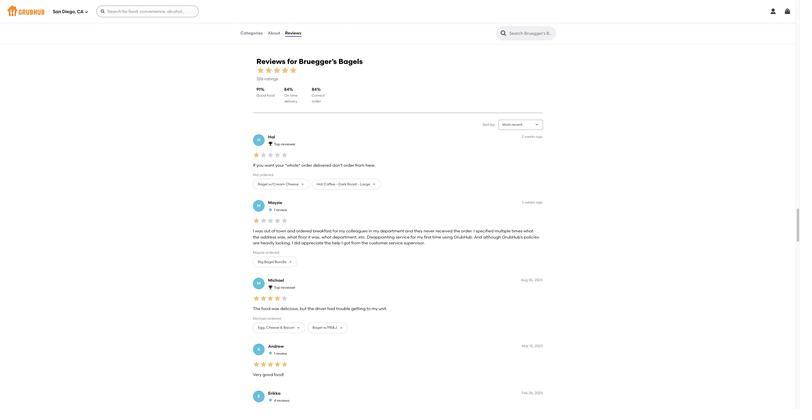Task type: vqa. For each thing, say whether or not it's contained in the screenshot.
"Peppers,"
no



Task type: locate. For each thing, give the bounding box(es) containing it.
plus icon image
[[301, 183, 305, 186], [373, 183, 376, 186], [289, 261, 293, 264], [297, 327, 301, 330], [340, 327, 343, 330]]

reviews right about
[[285, 31, 302, 36]]

trophy icon image right h
[[268, 142, 273, 146]]

2023 for very good food!
[[535, 344, 543, 348]]

was up michael ordered:
[[272, 307, 280, 312]]

2 84 from the left
[[312, 87, 317, 92]]

1 up "of"
[[274, 208, 275, 212]]

0 vertical spatial reviewer
[[281, 142, 296, 146]]

84 up correct
[[312, 87, 317, 92]]

2 top reviewer from the top
[[274, 286, 296, 290]]

was, right it in the left of the page
[[312, 235, 321, 240]]

bagel right big
[[264, 260, 274, 264]]

top reviewer up delicious,
[[274, 286, 296, 290]]

ordered: down want
[[260, 173, 274, 177]]

0 vertical spatial 2023
[[535, 278, 543, 283]]

plus icon image for big bagel bundle
[[289, 261, 293, 264]]

2 vertical spatial bagel
[[313, 326, 323, 330]]

search icon image
[[501, 30, 508, 37]]

1 horizontal spatial hal
[[268, 135, 275, 140]]

1 vertical spatial top reviewer
[[274, 286, 296, 290]]

reviews inside button
[[285, 31, 302, 36]]

0 vertical spatial mayzie
[[268, 201, 282, 206]]

84 for 84 correct order
[[312, 87, 317, 92]]

1 vertical spatial review
[[276, 352, 287, 356]]

1 reviewer from the top
[[281, 142, 296, 146]]

1 vertical spatial was
[[272, 307, 280, 312]]

0 vertical spatial review
[[276, 208, 287, 212]]

0 vertical spatial weeks
[[525, 135, 536, 139]]

0 vertical spatial top reviewer
[[274, 142, 296, 146]]

1 vertical spatial michael
[[253, 317, 267, 321]]

mar 10, 2023
[[522, 344, 543, 348]]

2 m from the top
[[257, 281, 261, 286]]

0 horizontal spatial -
[[336, 182, 338, 186]]

2 vertical spatial for
[[411, 235, 416, 240]]

1 1 review from the top
[[274, 208, 287, 212]]

delicious,
[[281, 307, 299, 312]]

-
[[336, 182, 338, 186], [358, 182, 360, 186]]

times
[[512, 229, 523, 234]]

m down big
[[257, 281, 261, 286]]

2 2023 from the top
[[535, 344, 543, 348]]

1 horizontal spatial 25–40
[[353, 20, 363, 24]]

25–40 inside 25–40 min $2.99 delivery
[[458, 20, 468, 24]]

was
[[255, 229, 263, 234], [272, 307, 280, 312]]

ratings right 88
[[325, 26, 339, 31]]

svg image
[[785, 8, 792, 15], [85, 10, 88, 14]]

mayzie
[[268, 201, 282, 206], [253, 251, 265, 255]]

25–40 up $2.99
[[458, 20, 468, 24]]

0 vertical spatial top
[[274, 142, 280, 146]]

84 for 84 on time delivery
[[284, 87, 289, 92]]

my
[[339, 229, 345, 234], [373, 229, 379, 234], [417, 235, 423, 240], [372, 307, 378, 312]]

most
[[503, 123, 511, 127]]

svg image
[[770, 8, 777, 15], [101, 9, 105, 14]]

plus icon image right bacon
[[297, 327, 301, 330]]

plus icon image right bundle
[[289, 261, 293, 264]]

1 review for mayzie
[[274, 208, 287, 212]]

16
[[424, 26, 428, 31]]

bagels
[[339, 57, 363, 66]]

erikka
[[268, 392, 281, 396]]

0 vertical spatial service
[[396, 235, 410, 240]]

$2.49
[[353, 25, 362, 29]]

reviews for bruegger's bagels
[[257, 57, 363, 66]]

2023 right the 10,
[[535, 344, 543, 348]]

2 horizontal spatial min
[[469, 20, 475, 24]]

1 down andrew
[[274, 352, 275, 356]]

what up the policies at the bottom
[[524, 229, 534, 234]]

from down etc.
[[352, 241, 361, 246]]

h
[[257, 138, 261, 143]]

min
[[260, 20, 266, 24], [364, 20, 371, 24], [469, 20, 475, 24]]

91 good food
[[257, 87, 275, 98]]

0 horizontal spatial 84
[[284, 87, 289, 92]]

1 2023 from the top
[[535, 278, 543, 283]]

25–40 for 16 ratings
[[353, 20, 363, 24]]

Sort by: field
[[503, 122, 523, 127]]

0 vertical spatial bagel
[[258, 182, 268, 186]]

mayzie up big
[[253, 251, 265, 255]]

1 vertical spatial trophy icon image
[[268, 285, 273, 290]]

1 vertical spatial from
[[352, 241, 361, 246]]

delivery for 84 on time delivery
[[284, 99, 298, 104]]

25–40 inside 25–40 min $4.49 delivery
[[249, 20, 259, 24]]

0 vertical spatial ago
[[536, 135, 543, 139]]

1 vertical spatial hal
[[253, 173, 259, 177]]

0 vertical spatial m
[[257, 204, 261, 209]]

plus icon image right large
[[373, 183, 376, 186]]

correct
[[312, 94, 325, 98]]

top right h
[[274, 142, 280, 146]]

bagel for bagel w/cream cheese
[[258, 182, 268, 186]]

1 vertical spatial food
[[262, 307, 271, 312]]

1 vertical spatial ago
[[536, 201, 543, 205]]

1 horizontal spatial was
[[272, 307, 280, 312]]

time right first
[[433, 235, 442, 240]]

0 horizontal spatial min
[[260, 20, 266, 24]]

in
[[369, 229, 372, 234]]

2 1 review from the top
[[274, 352, 287, 356]]

1 vertical spatial time
[[433, 235, 442, 240]]

1 min from the left
[[260, 20, 266, 24]]

1 vertical spatial 1 review
[[274, 352, 287, 356]]

3 25–40 from the left
[[458, 20, 468, 24]]

service
[[396, 235, 410, 240], [389, 241, 403, 246]]

25–40
[[249, 20, 259, 24], [353, 20, 363, 24], [458, 20, 468, 24]]

1 horizontal spatial mayzie
[[268, 201, 282, 206]]

trophy icon image
[[268, 142, 273, 146], [268, 285, 273, 290]]

i up and
[[474, 229, 475, 234]]

mayzie down w/cream
[[268, 201, 282, 206]]

plus icon image inside hot coffee - dark roast - large button
[[373, 183, 376, 186]]

and
[[287, 229, 295, 234], [405, 229, 413, 234]]

reviews for reviews for bruegger's bagels
[[257, 57, 286, 66]]

hot coffee - dark roast - large button
[[312, 179, 381, 190]]

2 - from the left
[[358, 182, 360, 186]]

good
[[263, 373, 273, 378]]

for up supervisor.
[[411, 235, 416, 240]]

for up department,
[[333, 229, 338, 234]]

plus icon image inside bagel w/cream cheese button
[[301, 183, 305, 186]]

from left here.
[[356, 163, 365, 168]]

1 horizontal spatial -
[[358, 182, 360, 186]]

1 review from the top
[[276, 208, 287, 212]]

what down breakfast
[[322, 235, 332, 240]]

1 horizontal spatial min
[[364, 20, 371, 24]]

ratings right 16
[[429, 26, 443, 31]]

2 horizontal spatial 25–40
[[458, 20, 468, 24]]

top down big bagel bundle button
[[274, 286, 280, 290]]

1 horizontal spatial and
[[405, 229, 413, 234]]

food!
[[274, 373, 284, 378]]

weeks right 2
[[525, 135, 536, 139]]

big
[[258, 260, 264, 264]]

was, down town
[[278, 235, 286, 240]]

delivery inside 25–40 min $2.99 delivery
[[467, 25, 480, 29]]

was left the out
[[255, 229, 263, 234]]

for left bruegger's
[[287, 57, 297, 66]]

mayzie for mayzie
[[268, 201, 282, 206]]

0 vertical spatial 1 review
[[274, 208, 287, 212]]

ratings right the 326
[[265, 77, 279, 82]]

0 horizontal spatial svg image
[[101, 9, 105, 14]]

0 horizontal spatial michael
[[253, 317, 267, 321]]

trophy icon image down big bagel bundle
[[268, 285, 273, 290]]

michael down big bagel bundle button
[[268, 278, 284, 283]]

was inside i was out of town and ordered breakfast for my colleagues in my department and they never received the order. i specified multiple times what the address was, what floor it was, what department, etc. disappointing service for my first time using grubhub. and although grubhub's policies are heavily lacking, i did appreciate the help i got from the customer service supervisor.
[[255, 229, 263, 234]]

m
[[257, 204, 261, 209], [257, 281, 261, 286]]

ordered: for want
[[260, 173, 274, 177]]

84 up the "on" on the left of page
[[284, 87, 289, 92]]

1 m from the top
[[257, 204, 261, 209]]

0 horizontal spatial mayzie
[[253, 251, 265, 255]]

weeks for if you want your *whole* order delivered don't order from here.
[[525, 135, 536, 139]]

2 trophy icon image from the top
[[268, 285, 273, 290]]

reviewer up *whole*
[[281, 142, 296, 146]]

06,
[[529, 278, 534, 283]]

of
[[272, 229, 276, 234]]

reviews up the 326 ratings
[[257, 57, 286, 66]]

2 25–40 from the left
[[353, 20, 363, 24]]

ordered:
[[260, 173, 274, 177], [266, 251, 280, 255], [267, 317, 282, 321]]

0 horizontal spatial for
[[287, 57, 297, 66]]

hal for hal ordered:
[[253, 173, 259, 177]]

25–40 inside 25–40 min $2.49 delivery
[[353, 20, 363, 24]]

m for mayzie
[[257, 204, 261, 209]]

plus icon image right the w/pb&j
[[340, 327, 343, 330]]

84
[[284, 87, 289, 92], [312, 87, 317, 92]]

ratings right enough at the right top of page
[[536, 20, 548, 24]]

2023 right 06,
[[535, 278, 543, 283]]

ratings for 88 ratings
[[325, 26, 339, 31]]

1 horizontal spatial michael
[[268, 278, 284, 283]]

1 review for andrew
[[274, 352, 287, 356]]

ratings for 16 ratings
[[429, 26, 443, 31]]

top reviewer
[[274, 142, 296, 146], [274, 286, 296, 290]]

michael for michael
[[268, 278, 284, 283]]

about button
[[268, 23, 281, 44]]

- right the roast
[[358, 182, 360, 186]]

the down etc.
[[362, 241, 368, 246]]

reviews
[[285, 31, 302, 36], [257, 57, 286, 66]]

1 review up town
[[274, 208, 287, 212]]

top for michael
[[274, 286, 280, 290]]

1 - from the left
[[336, 182, 338, 186]]

ago right "3"
[[536, 201, 543, 205]]

ordered: up egg, cheese & bacon
[[267, 317, 282, 321]]

trouble
[[336, 307, 351, 312]]

0 vertical spatial michael
[[268, 278, 284, 283]]

egg,
[[258, 326, 266, 330]]

delivery down the "on" on the left of page
[[284, 99, 298, 104]]

1 horizontal spatial svg image
[[770, 8, 777, 15]]

for
[[287, 57, 297, 66], [333, 229, 338, 234], [411, 235, 416, 240]]

review up town
[[276, 208, 287, 212]]

weeks right "3"
[[525, 201, 536, 205]]

mar
[[522, 344, 529, 348]]

reviewer for michael
[[281, 286, 296, 290]]

1 trophy icon image from the top
[[268, 142, 273, 146]]

2023 right 26,
[[535, 392, 543, 396]]

1 ago from the top
[[536, 135, 543, 139]]

326
[[257, 77, 264, 82]]

0 horizontal spatial was,
[[278, 235, 286, 240]]

delivery right $2.49
[[363, 25, 376, 29]]

order inside '84 correct order'
[[312, 99, 321, 104]]

1 vertical spatial m
[[257, 281, 261, 286]]

your
[[276, 163, 284, 168]]

1 1 from the top
[[274, 208, 275, 212]]

25–40 up $2.49
[[353, 20, 363, 24]]

customer
[[369, 241, 388, 246]]

multiple
[[495, 229, 511, 234]]

top reviewer up your at top left
[[274, 142, 296, 146]]

m down bagel w/cream cheese
[[257, 204, 261, 209]]

department
[[380, 229, 405, 234]]

10,
[[530, 344, 534, 348]]

delivery inside 25–40 min $2.49 delivery
[[363, 25, 376, 29]]

order down correct
[[312, 99, 321, 104]]

0 vertical spatial was
[[255, 229, 263, 234]]

and right town
[[287, 229, 295, 234]]

michael up egg,
[[253, 317, 267, 321]]

1 vertical spatial reviewer
[[281, 286, 296, 290]]

star icon image
[[315, 20, 320, 25], [320, 20, 325, 25], [325, 20, 329, 25], [329, 20, 334, 25], [334, 20, 339, 25], [334, 20, 339, 25], [420, 20, 424, 25], [424, 20, 429, 25], [429, 20, 434, 25], [434, 20, 438, 25], [434, 20, 438, 25], [438, 20, 443, 25], [257, 66, 265, 74], [265, 66, 273, 74], [273, 66, 281, 74], [281, 66, 289, 74], [289, 66, 298, 74], [253, 152, 260, 159], [260, 152, 267, 159], [267, 152, 274, 159], [274, 152, 281, 159], [281, 152, 288, 159], [268, 207, 273, 212], [253, 218, 260, 225], [260, 218, 267, 225], [267, 218, 274, 225], [274, 218, 281, 225], [281, 218, 288, 225], [253, 295, 260, 302], [260, 295, 267, 302], [267, 295, 274, 302], [274, 295, 281, 302], [281, 295, 288, 302], [268, 351, 273, 356], [253, 361, 260, 368], [260, 361, 267, 368], [267, 361, 274, 368], [274, 361, 281, 368], [281, 361, 288, 368], [268, 398, 273, 403], [253, 408, 260, 410], [260, 408, 267, 410], [267, 408, 274, 410], [274, 408, 281, 410], [281, 408, 288, 410]]

hal right h
[[268, 135, 275, 140]]

what up did
[[287, 235, 297, 240]]

plus icon image inside big bagel bundle button
[[289, 261, 293, 264]]

1 vertical spatial for
[[333, 229, 338, 234]]

1 horizontal spatial 84
[[312, 87, 317, 92]]

e
[[258, 394, 260, 399]]

not enough ratings
[[515, 20, 548, 24]]

0 vertical spatial for
[[287, 57, 297, 66]]

my up department,
[[339, 229, 345, 234]]

1 top from the top
[[274, 142, 280, 146]]

*whole*
[[285, 163, 301, 168]]

i up are
[[253, 229, 254, 234]]

1 25–40 from the left
[[249, 20, 259, 24]]

0 vertical spatial trophy icon image
[[268, 142, 273, 146]]

top reviewer for hal
[[274, 142, 296, 146]]

88 ratings
[[319, 26, 339, 31]]

delivery inside 25–40 min $4.49 delivery
[[258, 25, 271, 29]]

3 min from the left
[[469, 20, 475, 24]]

min inside 25–40 min $4.49 delivery
[[260, 20, 266, 24]]

0 horizontal spatial and
[[287, 229, 295, 234]]

2 was, from the left
[[312, 235, 321, 240]]

1 vertical spatial weeks
[[525, 201, 536, 205]]

1
[[274, 208, 275, 212], [274, 352, 275, 356]]

2 ago from the top
[[536, 201, 543, 205]]

0 vertical spatial cheese
[[286, 182, 299, 186]]

hal down if
[[253, 173, 259, 177]]

2 review from the top
[[276, 352, 287, 356]]

what
[[524, 229, 534, 234], [287, 235, 297, 240], [322, 235, 332, 240]]

1 vertical spatial reviews
[[257, 57, 286, 66]]

0 vertical spatial ordered:
[[260, 173, 274, 177]]

grubhub.
[[454, 235, 473, 240]]

order
[[312, 99, 321, 104], [302, 163, 312, 168], [344, 163, 355, 168]]

very good food!
[[253, 373, 284, 378]]

plus icon image for bagel w/pb&j
[[340, 327, 343, 330]]

2 weeks from the top
[[525, 201, 536, 205]]

0 vertical spatial time
[[290, 94, 298, 98]]

min inside 25–40 min $2.49 delivery
[[364, 20, 371, 24]]

the up are
[[253, 235, 260, 240]]

2 vertical spatial 2023
[[535, 392, 543, 396]]

delivery inside "84 on time delivery"
[[284, 99, 298, 104]]

food right the
[[262, 307, 271, 312]]

caret down icon image
[[535, 123, 540, 127]]

ago down the caret down icon
[[536, 135, 543, 139]]

don't
[[333, 163, 343, 168]]

1 84 from the left
[[284, 87, 289, 92]]

3 2023 from the top
[[535, 392, 543, 396]]

1 vertical spatial mayzie
[[253, 251, 265, 255]]

1 weeks from the top
[[525, 135, 536, 139]]

2 vertical spatial ordered:
[[267, 317, 282, 321]]

2 min from the left
[[364, 20, 371, 24]]

time inside "84 on time delivery"
[[290, 94, 298, 98]]

plus icon image inside egg, cheese & bacon button
[[297, 327, 301, 330]]

ago for i was out of town and ordered breakfast for my colleagues in my department and they never received the order. i specified multiple times what the address was, what floor it was, what department, etc. disappointing service for my first time using grubhub. and although grubhub's policies are heavily lacking, i did appreciate the help i got from the customer service supervisor.
[[536, 201, 543, 205]]

mayzie for mayzie ordered:
[[253, 251, 265, 255]]

cheese
[[286, 182, 299, 186], [266, 326, 279, 330]]

1 vertical spatial bagel
[[264, 260, 274, 264]]

food right good at the left top
[[267, 94, 275, 98]]

- left the dark
[[336, 182, 338, 186]]

plus icon image left hot
[[301, 183, 305, 186]]

25–40 min $4.49 delivery
[[249, 20, 271, 29]]

1 horizontal spatial time
[[433, 235, 442, 240]]

1 review down andrew
[[274, 352, 287, 356]]

delivery for 25–40 min $4.49 delivery
[[258, 25, 271, 29]]

cheese left '&'
[[266, 326, 279, 330]]

0 vertical spatial hal
[[268, 135, 275, 140]]

0 vertical spatial 1
[[274, 208, 275, 212]]

2 reviewer from the top
[[281, 286, 296, 290]]

w/pb&j
[[323, 326, 337, 330]]

1 vertical spatial cheese
[[266, 326, 279, 330]]

1 vertical spatial top
[[274, 286, 280, 290]]

time right the "on" on the left of page
[[290, 94, 298, 98]]

received
[[436, 229, 453, 234]]

2 top from the top
[[274, 286, 280, 290]]

1 for andrew
[[274, 352, 275, 356]]

bagel left the w/pb&j
[[313, 326, 323, 330]]

2023
[[535, 278, 543, 283], [535, 344, 543, 348], [535, 392, 543, 396]]

25–40 up '$4.49'
[[249, 20, 259, 24]]

bacon
[[284, 326, 295, 330]]

1 vertical spatial 1
[[274, 352, 275, 356]]

bagel down hal ordered:
[[258, 182, 268, 186]]

0 vertical spatial reviews
[[285, 31, 302, 36]]

84 inside '84 correct order'
[[312, 87, 317, 92]]

michael for michael ordered:
[[253, 317, 267, 321]]

1 was, from the left
[[278, 235, 286, 240]]

1 top reviewer from the top
[[274, 142, 296, 146]]

feb
[[522, 392, 529, 396]]

1 horizontal spatial cheese
[[286, 182, 299, 186]]

0 horizontal spatial was
[[255, 229, 263, 234]]

bagel w/pb&j
[[313, 326, 337, 330]]

1 horizontal spatial what
[[322, 235, 332, 240]]

getting
[[352, 307, 366, 312]]

1 vertical spatial 2023
[[535, 344, 543, 348]]

address
[[261, 235, 277, 240]]

if
[[253, 163, 256, 168]]

review for andrew
[[276, 352, 287, 356]]

ordered: for was
[[267, 317, 282, 321]]

review down andrew
[[276, 352, 287, 356]]

ordered: up big bagel bundle
[[266, 251, 280, 255]]

2 1 from the top
[[274, 352, 275, 356]]

cheese right w/cream
[[286, 182, 299, 186]]

reviewer up delicious,
[[281, 286, 296, 290]]

0 horizontal spatial svg image
[[85, 10, 88, 14]]

0 horizontal spatial time
[[290, 94, 298, 98]]

0 horizontal spatial 25–40
[[249, 20, 259, 24]]

ago for if you want your *whole* order delivered don't order from here.
[[536, 135, 543, 139]]

1 vertical spatial ordered:
[[266, 251, 280, 255]]

0 horizontal spatial hal
[[253, 173, 259, 177]]

appreciate
[[302, 241, 324, 246]]

delivery right $2.99
[[467, 25, 480, 29]]

1 horizontal spatial was,
[[312, 235, 321, 240]]

from
[[356, 163, 365, 168], [352, 241, 361, 246]]

0 horizontal spatial cheese
[[266, 326, 279, 330]]

3
[[522, 201, 524, 205]]

plus icon image inside 'bagel w/pb&j' button
[[340, 327, 343, 330]]

food inside 91 good food
[[267, 94, 275, 98]]

25–40 min $2.49 delivery
[[353, 20, 376, 29]]

25–40 for 88 ratings
[[249, 20, 259, 24]]

delivery up about
[[258, 25, 271, 29]]

Search Bruegger's Bagels search field
[[509, 31, 554, 36]]

and left they
[[405, 229, 413, 234]]

84 inside "84 on time delivery"
[[284, 87, 289, 92]]

michael
[[268, 278, 284, 283], [253, 317, 267, 321]]

mayzie ordered:
[[253, 251, 280, 255]]

0 vertical spatial food
[[267, 94, 275, 98]]



Task type: describe. For each thing, give the bounding box(es) containing it.
the food was delicious, but the driver had trouble getting to my unit.
[[253, 307, 388, 312]]

department,
[[333, 235, 358, 240]]

0 horizontal spatial what
[[287, 235, 297, 240]]

3 weeks ago
[[522, 201, 543, 205]]

you
[[257, 163, 264, 168]]

out
[[264, 229, 271, 234]]

help
[[332, 241, 341, 246]]

san
[[53, 9, 61, 14]]

the left help
[[325, 241, 331, 246]]

review for mayzie
[[276, 208, 287, 212]]

and
[[474, 235, 483, 240]]

recent
[[512, 123, 523, 127]]

enough
[[522, 20, 535, 24]]

0 vertical spatial from
[[356, 163, 365, 168]]

very
[[253, 373, 262, 378]]

trophy icon image for hal
[[268, 142, 273, 146]]

large
[[360, 182, 370, 186]]

25–40 min $2.99 delivery
[[458, 20, 480, 29]]

my right to
[[372, 307, 378, 312]]

&
[[280, 326, 283, 330]]

feb 26, 2023
[[522, 392, 543, 396]]

1 horizontal spatial svg image
[[785, 8, 792, 15]]

plus icon image for egg, cheese & bacon
[[297, 327, 301, 330]]

trophy icon image for michael
[[268, 285, 273, 290]]

by:
[[491, 123, 496, 127]]

colleagues
[[346, 229, 368, 234]]

most recent
[[503, 123, 523, 127]]

unit.
[[379, 307, 388, 312]]

roast
[[348, 182, 357, 186]]

hal ordered:
[[253, 173, 274, 177]]

aug
[[521, 278, 528, 283]]

16 ratings
[[424, 26, 443, 31]]

about
[[268, 31, 280, 36]]

1 for mayzie
[[274, 208, 275, 212]]

min inside 25–40 min $2.99 delivery
[[469, 20, 475, 24]]

reviews
[[277, 399, 290, 403]]

bruegger's
[[299, 57, 337, 66]]

1 vertical spatial service
[[389, 241, 403, 246]]

4 reviews
[[274, 399, 290, 403]]

my down they
[[417, 235, 423, 240]]

they
[[414, 229, 423, 234]]

dark
[[339, 182, 347, 186]]

big bagel bundle
[[258, 260, 287, 264]]

first
[[424, 235, 432, 240]]

plus icon image for bagel w/cream cheese
[[301, 183, 305, 186]]

supervisor.
[[404, 241, 425, 246]]

did
[[294, 241, 301, 246]]

weeks for i was out of town and ordered breakfast for my colleagues in my department and they never received the order. i specified multiple times what the address was, what floor it was, what department, etc. disappointing service for my first time using grubhub. and although grubhub's policies are heavily lacking, i did appreciate the help i got from the customer service supervisor.
[[525, 201, 536, 205]]

26,
[[529, 392, 534, 396]]

ordered: for out
[[266, 251, 280, 255]]

order right 'don't'
[[344, 163, 355, 168]]

min for 88 ratings
[[260, 20, 266, 24]]

policies
[[524, 235, 539, 240]]

top reviewer for michael
[[274, 286, 296, 290]]

floor
[[298, 235, 307, 240]]

diego,
[[62, 9, 76, 14]]

got
[[344, 241, 351, 246]]

a
[[257, 347, 261, 352]]

good
[[257, 94, 266, 98]]

the up grubhub.
[[454, 229, 461, 234]]

326 ratings
[[257, 77, 279, 82]]

big bagel bundle button
[[253, 257, 298, 268]]

bagel w/cream cheese
[[258, 182, 299, 186]]

delivered
[[313, 163, 332, 168]]

hot coffee - dark roast - large
[[317, 182, 370, 186]]

from inside i was out of town and ordered breakfast for my colleagues in my department and they never received the order. i specified multiple times what the address was, what floor it was, what department, etc. disappointing service for my first time using grubhub. and although grubhub's policies are heavily lacking, i did appreciate the help i got from the customer service supervisor.
[[352, 241, 361, 246]]

are
[[253, 241, 260, 246]]

main navigation navigation
[[0, 0, 796, 23]]

sort
[[483, 123, 490, 127]]

88
[[319, 26, 324, 31]]

plus icon image for hot coffee - dark roast - large
[[373, 183, 376, 186]]

4
[[274, 399, 276, 403]]

delivery for 25–40 min $2.99 delivery
[[467, 25, 480, 29]]

1 horizontal spatial for
[[333, 229, 338, 234]]

i was out of town and ordered breakfast for my colleagues in my department and they never received the order. i specified multiple times what the address was, what floor it was, what department, etc. disappointing service for my first time using grubhub. and although grubhub's policies are heavily lacking, i did appreciate the help i got from the customer service supervisor.
[[253, 229, 539, 246]]

egg, cheese & bacon
[[258, 326, 295, 330]]

ordered
[[296, 229, 312, 234]]

$4.49
[[249, 25, 257, 29]]

specified
[[476, 229, 494, 234]]

the right but
[[308, 307, 314, 312]]

time inside i was out of town and ordered breakfast for my colleagues in my department and they never received the order. i specified multiple times what the address was, what floor it was, what department, etc. disappointing service for my first time using grubhub. and although grubhub's policies are heavily lacking, i did appreciate the help i got from the customer service supervisor.
[[433, 235, 442, 240]]

2 horizontal spatial what
[[524, 229, 534, 234]]

2023 for the food was delicious, but the driver had trouble getting to my unit.
[[535, 278, 543, 283]]

disappointing
[[367, 235, 395, 240]]

ratings for 326 ratings
[[265, 77, 279, 82]]

here.
[[366, 163, 376, 168]]

town
[[277, 229, 286, 234]]

order right *whole*
[[302, 163, 312, 168]]

reviewer for hal
[[281, 142, 296, 146]]

categories button
[[240, 23, 263, 44]]

2 and from the left
[[405, 229, 413, 234]]

to
[[367, 307, 371, 312]]

categories
[[241, 31, 263, 36]]

2 horizontal spatial for
[[411, 235, 416, 240]]

ca
[[77, 9, 84, 14]]

it
[[308, 235, 311, 240]]

etc.
[[359, 235, 366, 240]]

if you want your *whole* order delivered don't order from here.
[[253, 163, 376, 168]]

84 on time delivery
[[284, 87, 298, 104]]

had
[[328, 307, 335, 312]]

top for hal
[[274, 142, 280, 146]]

using
[[443, 235, 453, 240]]

bagel for bagel w/pb&j
[[313, 326, 323, 330]]

min for 16 ratings
[[364, 20, 371, 24]]

hal for hal
[[268, 135, 275, 140]]

reviews for reviews
[[285, 31, 302, 36]]

bagel w/cream cheese button
[[253, 179, 310, 190]]

i left did
[[292, 241, 293, 246]]

1 and from the left
[[287, 229, 295, 234]]

84 correct order
[[312, 87, 325, 104]]

but
[[300, 307, 307, 312]]

delivery for 25–40 min $2.49 delivery
[[363, 25, 376, 29]]

Search for food, convenience, alcohol... search field
[[97, 6, 199, 17]]

coffee
[[324, 182, 336, 186]]

reviews button
[[285, 23, 302, 44]]

grubhub's
[[502, 235, 523, 240]]

i left got
[[342, 241, 343, 246]]

the
[[253, 307, 261, 312]]

m for michael
[[257, 281, 261, 286]]

my right in
[[373, 229, 379, 234]]

andrew
[[268, 344, 284, 349]]

egg, cheese & bacon button
[[253, 323, 306, 334]]

91
[[257, 87, 261, 92]]



